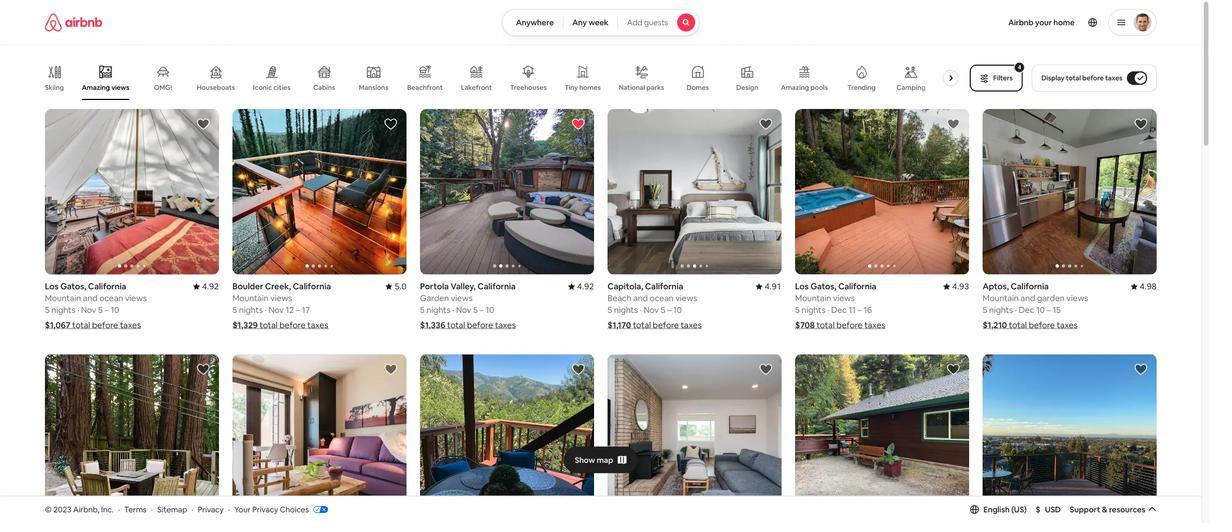 Task type: describe. For each thing, give the bounding box(es) containing it.
2 5 from the left
[[98, 304, 103, 315]]

display total before taxes button
[[1032, 65, 1157, 92]]

capitola, california beach and ocean views 5 nights · nov 5 – 10 $1,170 total before taxes
[[608, 281, 702, 331]]

nov inside 'boulder creek, california mountain views 5 nights · nov 12 – 17 $1,329 total before taxes'
[[269, 304, 284, 315]]

10 inside los gatos, california mountain and ocean views 5 nights · nov 5 – 10 $1,067 total before taxes
[[111, 304, 119, 315]]

12
[[286, 304, 294, 315]]

10 inside capitola, california beach and ocean views 5 nights · nov 5 – 10 $1,170 total before taxes
[[674, 304, 682, 315]]

any week button
[[563, 9, 618, 36]]

show
[[575, 455, 595, 465]]

beachfront
[[408, 83, 443, 92]]

any week
[[573, 17, 609, 28]]

mountain inside aptos, california mountain and garden views 5 nights · dec 10 – 15 $1,210 total before taxes
[[983, 293, 1019, 304]]

your privacy choices
[[234, 504, 309, 514]]

4.92 out of 5 average rating image
[[568, 281, 594, 292]]

usd
[[1045, 504, 1061, 514]]

pools
[[811, 83, 828, 92]]

&
[[1102, 504, 1108, 514]]

· inside capitola, california beach and ocean views 5 nights · nov 5 – 10 $1,170 total before taxes
[[640, 304, 642, 315]]

views inside aptos, california mountain and garden views 5 nights · dec 10 – 15 $1,210 total before taxes
[[1067, 293, 1089, 304]]

and for mountain and garden views
[[1021, 293, 1036, 304]]

4 5 from the left
[[420, 304, 425, 315]]

4.91
[[765, 281, 782, 292]]

add to wishlist: scotts valley, california image
[[947, 363, 961, 376]]

anywhere
[[516, 17, 554, 28]]

views inside los gatos, california mountain and ocean views 5 nights · nov 5 – 10 $1,067 total before taxes
[[125, 293, 147, 304]]

terms link
[[124, 504, 147, 514]]

california for portola valley, california garden views 5 nights · nov 5 – 10 $1,336 total before taxes
[[478, 281, 516, 292]]

english
[[984, 504, 1010, 514]]

nights inside the los gatos, california mountain views 5 nights · dec 11 – 16 $708 total before taxes
[[802, 304, 826, 315]]

· inside 'portola valley, california garden views 5 nights · nov 5 – 10 $1,336 total before taxes'
[[452, 304, 454, 315]]

2023
[[53, 504, 71, 514]]

group containing amazing views
[[45, 56, 977, 100]]

©
[[45, 504, 52, 514]]

total inside los gatos, california mountain and ocean views 5 nights · nov 5 – 10 $1,067 total before taxes
[[72, 320, 90, 331]]

mansions
[[359, 83, 389, 92]]

profile element
[[714, 0, 1157, 45]]

support & resources
[[1070, 504, 1146, 514]]

6 5 from the left
[[608, 304, 613, 315]]

mountain for dec
[[796, 293, 832, 304]]

$1,210
[[983, 320, 1008, 331]]

your
[[1036, 17, 1052, 28]]

national parks
[[619, 83, 665, 92]]

4.91 out of 5 average rating image
[[756, 281, 782, 292]]

4.92 for los gatos, california mountain and ocean views 5 nights · nov 5 – 10 $1,067 total before taxes
[[202, 281, 219, 292]]

total inside capitola, california beach and ocean views 5 nights · nov 5 – 10 $1,170 total before taxes
[[633, 320, 651, 331]]

resources
[[1110, 504, 1146, 514]]

views inside 'boulder creek, california mountain views 5 nights · nov 12 – 17 $1,329 total before taxes'
[[271, 293, 292, 304]]

beach
[[608, 293, 632, 304]]

aptos,
[[983, 281, 1009, 292]]

total inside 'boulder creek, california mountain views 5 nights · nov 12 – 17 $1,329 total before taxes'
[[260, 320, 278, 331]]

portola valley, california garden views 5 nights · nov 5 – 10 $1,336 total before taxes
[[420, 281, 516, 331]]

nights inside 'boulder creek, california mountain views 5 nights · nov 12 – 17 $1,329 total before taxes'
[[239, 304, 263, 315]]

terms · sitemap · privacy ·
[[124, 504, 230, 514]]

· inside 'boulder creek, california mountain views 5 nights · nov 12 – 17 $1,329 total before taxes'
[[265, 304, 267, 315]]

4.98
[[1140, 281, 1157, 292]]

$1,170
[[608, 320, 631, 331]]

english (us) button
[[971, 504, 1027, 514]]

taxes inside capitola, california beach and ocean views 5 nights · nov 5 – 10 $1,170 total before taxes
[[681, 320, 702, 331]]

add
[[627, 17, 643, 28]]

taxes inside 'button'
[[1106, 74, 1123, 82]]

airbnb
[[1009, 17, 1034, 28]]

taxes inside los gatos, california mountain and ocean views 5 nights · nov 5 – 10 $1,067 total before taxes
[[120, 320, 141, 331]]

· inside aptos, california mountain and garden views 5 nights · dec 10 – 15 $1,210 total before taxes
[[1015, 304, 1017, 315]]

support
[[1070, 504, 1101, 514]]

nights inside 'portola valley, california garden views 5 nights · nov 5 – 10 $1,336 total before taxes'
[[427, 304, 451, 315]]

los gatos, california mountain and ocean views 5 nights · nov 5 – 10 $1,067 total before taxes
[[45, 281, 147, 331]]

california for los gatos, california mountain and ocean views 5 nights · nov 5 – 10 $1,067 total before taxes
[[88, 281, 126, 292]]

domes
[[687, 83, 709, 92]]

add to wishlist: aptos, california image
[[1135, 117, 1148, 131]]

sitemap link
[[157, 504, 187, 514]]

taxes inside aptos, california mountain and garden views 5 nights · dec 10 – 15 $1,210 total before taxes
[[1057, 320, 1078, 331]]

5 inside the los gatos, california mountain views 5 nights · dec 11 – 16 $708 total before taxes
[[796, 304, 800, 315]]

7 5 from the left
[[661, 304, 666, 315]]

views inside the los gatos, california mountain views 5 nights · dec 11 – 16 $708 total before taxes
[[833, 293, 855, 304]]

4.93 out of 5 average rating image
[[944, 281, 970, 292]]

5.0
[[395, 281, 407, 292]]

boulder
[[233, 281, 263, 292]]

nov inside capitola, california beach and ocean views 5 nights · nov 5 – 10 $1,170 total before taxes
[[644, 304, 659, 315]]

california for los gatos, california mountain views 5 nights · dec 11 – 16 $708 total before taxes
[[839, 281, 877, 292]]

display
[[1042, 74, 1065, 82]]

omg!
[[154, 83, 172, 92]]

before inside 'portola valley, california garden views 5 nights · nov 5 – 10 $1,336 total before taxes'
[[467, 320, 493, 331]]

los for los gatos, california mountain and ocean views 5 nights · nov 5 – 10 $1,067 total before taxes
[[45, 281, 59, 292]]

before inside 'boulder creek, california mountain views 5 nights · nov 12 – 17 $1,329 total before taxes'
[[280, 320, 306, 331]]

iconic cities
[[253, 83, 291, 92]]

support & resources button
[[1070, 504, 1157, 514]]

filters button
[[970, 65, 1023, 92]]

before inside capitola, california beach and ocean views 5 nights · nov 5 – 10 $1,170 total before taxes
[[653, 320, 679, 331]]

show map button
[[564, 446, 638, 473]]

cabins
[[313, 83, 335, 92]]

treehouses
[[510, 83, 547, 92]]

privacy link
[[198, 504, 224, 514]]

total inside aptos, california mountain and garden views 5 nights · dec 10 – 15 $1,210 total before taxes
[[1009, 320, 1027, 331]]

tiny homes
[[565, 83, 601, 92]]

add to wishlist: santa cruz, california image
[[760, 363, 773, 376]]

4.92 for portola valley, california garden views 5 nights · nov 5 – 10 $1,336 total before taxes
[[577, 281, 594, 292]]

– inside the los gatos, california mountain views 5 nights · dec 11 – 16 $708 total before taxes
[[858, 304, 862, 315]]

· inside the los gatos, california mountain views 5 nights · dec 11 – 16 $708 total before taxes
[[828, 304, 830, 315]]

amazing for amazing views
[[82, 83, 110, 92]]

home
[[1054, 17, 1075, 28]]

before inside los gatos, california mountain and ocean views 5 nights · nov 5 – 10 $1,067 total before taxes
[[92, 320, 118, 331]]

design
[[737, 83, 759, 92]]

dec inside the los gatos, california mountain views 5 nights · dec 11 – 16 $708 total before taxes
[[832, 304, 847, 315]]

anywhere button
[[502, 9, 564, 36]]

amazing views
[[82, 83, 129, 92]]

nights inside capitola, california beach and ocean views 5 nights · nov 5 – 10 $1,170 total before taxes
[[614, 304, 638, 315]]

cities
[[274, 83, 291, 92]]

garden
[[1038, 293, 1065, 304]]

10 inside 'portola valley, california garden views 5 nights · nov 5 – 10 $1,336 total before taxes'
[[486, 304, 495, 315]]

your privacy choices link
[[234, 504, 328, 515]]

taxes inside 'boulder creek, california mountain views 5 nights · nov 12 – 17 $1,329 total before taxes'
[[308, 320, 328, 331]]

gatos, for and
[[60, 281, 86, 292]]

parks
[[647, 83, 665, 92]]

· inside los gatos, california mountain and ocean views 5 nights · nov 5 – 10 $1,067 total before taxes
[[77, 304, 79, 315]]



Task type: vqa. For each thing, say whether or not it's contained in the screenshot.
Add to wishlist: Los Gatos, California icon
yes



Task type: locate. For each thing, give the bounding box(es) containing it.
nights down beach
[[614, 304, 638, 315]]

airbnb your home
[[1009, 17, 1075, 28]]

capitola,
[[608, 281, 644, 292]]

16
[[864, 304, 872, 315]]

inc.
[[101, 504, 114, 514]]

los inside los gatos, california mountain and ocean views 5 nights · nov 5 – 10 $1,067 total before taxes
[[45, 281, 59, 292]]

choices
[[280, 504, 309, 514]]

2 privacy from the left
[[252, 504, 278, 514]]

4 nights from the left
[[614, 304, 638, 315]]

2 dec from the left
[[1019, 304, 1035, 315]]

3 10 from the left
[[674, 304, 682, 315]]

8 5 from the left
[[796, 304, 800, 315]]

taxes inside 'portola valley, california garden views 5 nights · nov 5 – 10 $1,336 total before taxes'
[[495, 320, 516, 331]]

1 horizontal spatial los
[[796, 281, 809, 292]]

None search field
[[502, 9, 700, 36]]

4.92 left boulder
[[202, 281, 219, 292]]

trending
[[848, 83, 876, 92]]

0 horizontal spatial dec
[[832, 304, 847, 315]]

4 10 from the left
[[1037, 304, 1045, 315]]

2 los from the left
[[796, 281, 809, 292]]

nights inside los gatos, california mountain and ocean views 5 nights · nov 5 – 10 $1,067 total before taxes
[[51, 304, 75, 315]]

nights down garden
[[427, 304, 451, 315]]

add to wishlist: los gatos, california image for 4.92
[[197, 117, 210, 131]]

1 nov from the left
[[81, 304, 96, 315]]

before inside aptos, california mountain and garden views 5 nights · dec 10 – 15 $1,210 total before taxes
[[1029, 320, 1055, 331]]

0 horizontal spatial amazing
[[82, 83, 110, 92]]

iconic
[[253, 83, 272, 92]]

add to wishlist: los altos hills, california image
[[384, 363, 398, 376]]

1 horizontal spatial privacy
[[252, 504, 278, 514]]

views
[[111, 83, 129, 92], [125, 293, 147, 304], [271, 293, 292, 304], [451, 293, 473, 304], [676, 293, 698, 304], [833, 293, 855, 304], [1067, 293, 1089, 304]]

0 horizontal spatial ocean
[[99, 293, 123, 304]]

nov inside 'portola valley, california garden views 5 nights · nov 5 – 10 $1,336 total before taxes'
[[456, 304, 472, 315]]

1 horizontal spatial and
[[634, 293, 648, 304]]

$1,067
[[45, 320, 70, 331]]

dec inside aptos, california mountain and garden views 5 nights · dec 10 – 15 $1,210 total before taxes
[[1019, 304, 1035, 315]]

2 nights from the left
[[239, 304, 263, 315]]

1 california from the left
[[88, 281, 126, 292]]

mountain up $1,067
[[45, 293, 81, 304]]

group
[[45, 56, 977, 100], [45, 109, 219, 274], [233, 109, 407, 274], [420, 109, 594, 274], [608, 109, 782, 274], [796, 109, 970, 274], [983, 109, 1157, 274], [45, 354, 219, 520], [233, 354, 407, 520], [420, 354, 594, 520], [608, 354, 782, 520], [796, 354, 970, 520], [983, 354, 1157, 520]]

display total before taxes
[[1042, 74, 1123, 82]]

gatos, up $708
[[811, 281, 837, 292]]

1 horizontal spatial add to wishlist: los gatos, california image
[[572, 363, 585, 376]]

1 privacy from the left
[[198, 504, 224, 514]]

privacy left your
[[198, 504, 224, 514]]

4 mountain from the left
[[983, 293, 1019, 304]]

dec left 11
[[832, 304, 847, 315]]

mountain inside 'boulder creek, california mountain views 5 nights · nov 12 – 17 $1,329 total before taxes'
[[233, 293, 269, 304]]

add to wishlist: san mateo, california image
[[1135, 363, 1148, 376]]

add to wishlist: woodside, california image
[[197, 363, 210, 376]]

ocean inside los gatos, california mountain and ocean views 5 nights · nov 5 – 10 $1,067 total before taxes
[[99, 293, 123, 304]]

3 nov from the left
[[456, 304, 472, 315]]

2 california from the left
[[293, 281, 331, 292]]

camping
[[897, 83, 926, 92]]

1 los from the left
[[45, 281, 59, 292]]

1 horizontal spatial ocean
[[650, 293, 674, 304]]

gatos, for views
[[811, 281, 837, 292]]

– inside 'boulder creek, california mountain views 5 nights · nov 12 – 17 $1,329 total before taxes'
[[296, 304, 300, 315]]

homes
[[580, 83, 601, 92]]

4.92 left capitola,
[[577, 281, 594, 292]]

2 gatos, from the left
[[811, 281, 837, 292]]

5
[[45, 304, 50, 315], [98, 304, 103, 315], [233, 304, 237, 315], [420, 304, 425, 315], [473, 304, 478, 315], [608, 304, 613, 315], [661, 304, 666, 315], [796, 304, 800, 315], [983, 304, 988, 315]]

1 horizontal spatial gatos,
[[811, 281, 837, 292]]

5 california from the left
[[839, 281, 877, 292]]

los gatos, california mountain views 5 nights · dec 11 – 16 $708 total before taxes
[[796, 281, 886, 331]]

mountain down boulder
[[233, 293, 269, 304]]

total right $708
[[817, 320, 835, 331]]

1 horizontal spatial dec
[[1019, 304, 1035, 315]]

views inside group
[[111, 83, 129, 92]]

3 california from the left
[[478, 281, 516, 292]]

skiing
[[45, 83, 64, 92]]

6 nights from the left
[[990, 304, 1014, 315]]

mountain down the aptos,
[[983, 293, 1019, 304]]

0 horizontal spatial add to wishlist: los gatos, california image
[[197, 117, 210, 131]]

amazing for amazing pools
[[781, 83, 809, 92]]

portola
[[420, 281, 449, 292]]

1 gatos, from the left
[[60, 281, 86, 292]]

california inside the los gatos, california mountain views 5 nights · dec 11 – 16 $708 total before taxes
[[839, 281, 877, 292]]

10
[[111, 304, 119, 315], [486, 304, 495, 315], [674, 304, 682, 315], [1037, 304, 1045, 315]]

map
[[597, 455, 614, 465]]

5 – from the left
[[858, 304, 862, 315]]

1 ocean from the left
[[99, 293, 123, 304]]

9 5 from the left
[[983, 304, 988, 315]]

los for los gatos, california mountain views 5 nights · dec 11 – 16 $708 total before taxes
[[796, 281, 809, 292]]

your
[[234, 504, 251, 514]]

add to wishlist: boulder creek, california image
[[384, 117, 398, 131]]

2 4.92 from the left
[[577, 281, 594, 292]]

1 horizontal spatial amazing
[[781, 83, 809, 92]]

guests
[[644, 17, 669, 28]]

amazing pools
[[781, 83, 828, 92]]

add to wishlist: capitola, california image
[[760, 117, 773, 131]]

amazing right skiing
[[82, 83, 110, 92]]

gatos, inside the los gatos, california mountain views 5 nights · dec 11 – 16 $708 total before taxes
[[811, 281, 837, 292]]

houseboats
[[197, 83, 235, 92]]

3 5 from the left
[[233, 304, 237, 315]]

los right 4.91
[[796, 281, 809, 292]]

before down 11
[[837, 320, 863, 331]]

ocean inside capitola, california beach and ocean views 5 nights · nov 5 – 10 $1,170 total before taxes
[[650, 293, 674, 304]]

before right display
[[1083, 74, 1104, 82]]

before right $1,067
[[92, 320, 118, 331]]

2 10 from the left
[[486, 304, 495, 315]]

any
[[573, 17, 587, 28]]

1 5 from the left
[[45, 304, 50, 315]]

5 nights from the left
[[802, 304, 826, 315]]

6 california from the left
[[1011, 281, 1049, 292]]

add to wishlist: los gatos, california image
[[197, 117, 210, 131], [947, 117, 961, 131], [572, 363, 585, 376]]

tiny
[[565, 83, 578, 92]]

aptos, california mountain and garden views 5 nights · dec 10 – 15 $1,210 total before taxes
[[983, 281, 1089, 331]]

privacy
[[198, 504, 224, 514], [252, 504, 278, 514]]

2 – from the left
[[296, 304, 300, 315]]

california for boulder creek, california mountain views 5 nights · nov 12 – 17 $1,329 total before taxes
[[293, 281, 331, 292]]

2 ocean from the left
[[650, 293, 674, 304]]

nights up $708
[[802, 304, 826, 315]]

4 nov from the left
[[644, 304, 659, 315]]

before down valley,
[[467, 320, 493, 331]]

1 dec from the left
[[832, 304, 847, 315]]

valley,
[[451, 281, 476, 292]]

views inside 'portola valley, california garden views 5 nights · nov 5 – 10 $1,336 total before taxes'
[[451, 293, 473, 304]]

– inside capitola, california beach and ocean views 5 nights · nov 5 – 10 $1,170 total before taxes
[[668, 304, 672, 315]]

1 and from the left
[[83, 293, 98, 304]]

total right $1,210
[[1009, 320, 1027, 331]]

total right display
[[1066, 74, 1081, 82]]

ocean
[[99, 293, 123, 304], [650, 293, 674, 304]]

show map
[[575, 455, 614, 465]]

3 and from the left
[[1021, 293, 1036, 304]]

add guests
[[627, 17, 669, 28]]

airbnb your home link
[[1002, 11, 1082, 34]]

before inside 'button'
[[1083, 74, 1104, 82]]

los up $1,067
[[45, 281, 59, 292]]

total inside 'portola valley, california garden views 5 nights · nov 5 – 10 $1,336 total before taxes'
[[447, 320, 465, 331]]

1 10 from the left
[[111, 304, 119, 315]]

6 – from the left
[[1047, 304, 1051, 315]]

los inside the los gatos, california mountain views 5 nights · dec 11 – 16 $708 total before taxes
[[796, 281, 809, 292]]

gatos,
[[60, 281, 86, 292], [811, 281, 837, 292]]

dec left the 15 on the right bottom
[[1019, 304, 1035, 315]]

mountain up $708
[[796, 293, 832, 304]]

terms
[[124, 504, 147, 514]]

total right '$1,336'
[[447, 320, 465, 331]]

national
[[619, 83, 645, 92]]

– inside aptos, california mountain and garden views 5 nights · dec 10 – 15 $1,210 total before taxes
[[1047, 304, 1051, 315]]

none search field containing anywhere
[[502, 9, 700, 36]]

mountain inside los gatos, california mountain and ocean views 5 nights · nov 5 – 10 $1,067 total before taxes
[[45, 293, 81, 304]]

4.92 out of 5 average rating image
[[193, 281, 219, 292]]

total right $1,329
[[260, 320, 278, 331]]

los
[[45, 281, 59, 292], [796, 281, 809, 292]]

california inside aptos, california mountain and garden views 5 nights · dec 10 – 15 $1,210 total before taxes
[[1011, 281, 1049, 292]]

total
[[1066, 74, 1081, 82], [72, 320, 90, 331], [260, 320, 278, 331], [447, 320, 465, 331], [633, 320, 651, 331], [817, 320, 835, 331], [1009, 320, 1027, 331]]

5 inside aptos, california mountain and garden views 5 nights · dec 10 – 15 $1,210 total before taxes
[[983, 304, 988, 315]]

$1,329
[[233, 320, 258, 331]]

before right $1,170
[[653, 320, 679, 331]]

2 horizontal spatial add to wishlist: los gatos, california image
[[947, 117, 961, 131]]

taxes
[[1106, 74, 1123, 82], [120, 320, 141, 331], [308, 320, 328, 331], [495, 320, 516, 331], [681, 320, 702, 331], [865, 320, 886, 331], [1057, 320, 1078, 331]]

3 nights from the left
[[427, 304, 451, 315]]

1 horizontal spatial 4.92
[[577, 281, 594, 292]]

and inside aptos, california mountain and garden views 5 nights · dec 10 – 15 $1,210 total before taxes
[[1021, 293, 1036, 304]]

gatos, inside los gatos, california mountain and ocean views 5 nights · nov 5 – 10 $1,067 total before taxes
[[60, 281, 86, 292]]

© 2023 airbnb, inc. ·
[[45, 504, 120, 514]]

$1,336
[[420, 320, 446, 331]]

– inside los gatos, california mountain and ocean views 5 nights · nov 5 – 10 $1,067 total before taxes
[[105, 304, 109, 315]]

0 horizontal spatial los
[[45, 281, 59, 292]]

5 inside 'boulder creek, california mountain views 5 nights · nov 12 – 17 $1,329 total before taxes'
[[233, 304, 237, 315]]

2 horizontal spatial and
[[1021, 293, 1036, 304]]

1 nights from the left
[[51, 304, 75, 315]]

total right $1,067
[[72, 320, 90, 331]]

california inside 'portola valley, california garden views 5 nights · nov 5 – 10 $1,336 total before taxes'
[[478, 281, 516, 292]]

boulder creek, california mountain views 5 nights · nov 12 – 17 $1,329 total before taxes
[[233, 281, 331, 331]]

0 horizontal spatial gatos,
[[60, 281, 86, 292]]

english (us)
[[984, 504, 1027, 514]]

total right $1,170
[[633, 320, 651, 331]]

privacy right your
[[252, 504, 278, 514]]

views inside capitola, california beach and ocean views 5 nights · nov 5 – 10 $1,170 total before taxes
[[676, 293, 698, 304]]

2 nov from the left
[[269, 304, 284, 315]]

$ usd
[[1036, 504, 1061, 514]]

(us)
[[1012, 504, 1027, 514]]

mountain inside the los gatos, california mountain views 5 nights · dec 11 – 16 $708 total before taxes
[[796, 293, 832, 304]]

17
[[302, 304, 310, 315]]

garden
[[420, 293, 449, 304]]

remove from wishlist: portola valley, california image
[[572, 117, 585, 131]]

0 horizontal spatial 4.92
[[202, 281, 219, 292]]

before down 12
[[280, 320, 306, 331]]

4 california from the left
[[645, 281, 684, 292]]

and inside los gatos, california mountain and ocean views 5 nights · nov 5 – 10 $1,067 total before taxes
[[83, 293, 98, 304]]

15
[[1053, 304, 1061, 315]]

creek,
[[265, 281, 291, 292]]

–
[[105, 304, 109, 315], [296, 304, 300, 315], [480, 304, 484, 315], [668, 304, 672, 315], [858, 304, 862, 315], [1047, 304, 1051, 315]]

and for beach and ocean views
[[634, 293, 648, 304]]

1 – from the left
[[105, 304, 109, 315]]

add to wishlist: los gatos, california image for 4.93
[[947, 117, 961, 131]]

gatos, up $1,067
[[60, 281, 86, 292]]

amazing left pools
[[781, 83, 809, 92]]

nights up $1,067
[[51, 304, 75, 315]]

0 horizontal spatial and
[[83, 293, 98, 304]]

vineyards
[[945, 83, 977, 92]]

5 5 from the left
[[473, 304, 478, 315]]

4.92
[[202, 281, 219, 292], [577, 281, 594, 292]]

nights up $1,329
[[239, 304, 263, 315]]

before down the 15 on the right bottom
[[1029, 320, 1055, 331]]

nov inside los gatos, california mountain and ocean views 5 nights · nov 5 – 10 $1,067 total before taxes
[[81, 304, 96, 315]]

taxes inside the los gatos, california mountain views 5 nights · dec 11 – 16 $708 total before taxes
[[865, 320, 886, 331]]

and inside capitola, california beach and ocean views 5 nights · nov 5 – 10 $1,170 total before taxes
[[634, 293, 648, 304]]

– inside 'portola valley, california garden views 5 nights · nov 5 – 10 $1,336 total before taxes'
[[480, 304, 484, 315]]

4.98 out of 5 average rating image
[[1131, 281, 1157, 292]]

$
[[1036, 504, 1041, 514]]

3 mountain from the left
[[796, 293, 832, 304]]

california inside los gatos, california mountain and ocean views 5 nights · nov 5 – 10 $1,067 total before taxes
[[88, 281, 126, 292]]

total inside display total before taxes 'button'
[[1066, 74, 1081, 82]]

california inside capitola, california beach and ocean views 5 nights · nov 5 – 10 $1,170 total before taxes
[[645, 281, 684, 292]]

and
[[83, 293, 98, 304], [634, 293, 648, 304], [1021, 293, 1036, 304]]

filters
[[994, 74, 1013, 82]]

airbnb,
[[73, 504, 99, 514]]

1 mountain from the left
[[45, 293, 81, 304]]

nights inside aptos, california mountain and garden views 5 nights · dec 10 – 15 $1,210 total before taxes
[[990, 304, 1014, 315]]

before inside the los gatos, california mountain views 5 nights · dec 11 – 16 $708 total before taxes
[[837, 320, 863, 331]]

4 – from the left
[[668, 304, 672, 315]]

10 inside aptos, california mountain and garden views 5 nights · dec 10 – 15 $1,210 total before taxes
[[1037, 304, 1045, 315]]

sitemap
[[157, 504, 187, 514]]

3 – from the left
[[480, 304, 484, 315]]

2 mountain from the left
[[233, 293, 269, 304]]

$708
[[796, 320, 815, 331]]

11
[[849, 304, 856, 315]]

mountain for nov
[[233, 293, 269, 304]]

2 and from the left
[[634, 293, 648, 304]]

total inside the los gatos, california mountain views 5 nights · dec 11 – 16 $708 total before taxes
[[817, 320, 835, 331]]

mountain for nights
[[45, 293, 81, 304]]

·
[[77, 304, 79, 315], [265, 304, 267, 315], [452, 304, 454, 315], [640, 304, 642, 315], [828, 304, 830, 315], [1015, 304, 1017, 315], [118, 504, 120, 514], [151, 504, 153, 514], [192, 504, 194, 514], [228, 504, 230, 514]]

california inside 'boulder creek, california mountain views 5 nights · nov 12 – 17 $1,329 total before taxes'
[[293, 281, 331, 292]]

0 horizontal spatial privacy
[[198, 504, 224, 514]]

1 4.92 from the left
[[202, 281, 219, 292]]

add guests button
[[618, 9, 700, 36]]

nights up $1,210
[[990, 304, 1014, 315]]

5.0 out of 5 average rating image
[[386, 281, 407, 292]]

before
[[1083, 74, 1104, 82], [92, 320, 118, 331], [280, 320, 306, 331], [467, 320, 493, 331], [653, 320, 679, 331], [837, 320, 863, 331], [1029, 320, 1055, 331]]

lakefront
[[461, 83, 492, 92]]

california
[[88, 281, 126, 292], [293, 281, 331, 292], [478, 281, 516, 292], [645, 281, 684, 292], [839, 281, 877, 292], [1011, 281, 1049, 292]]



